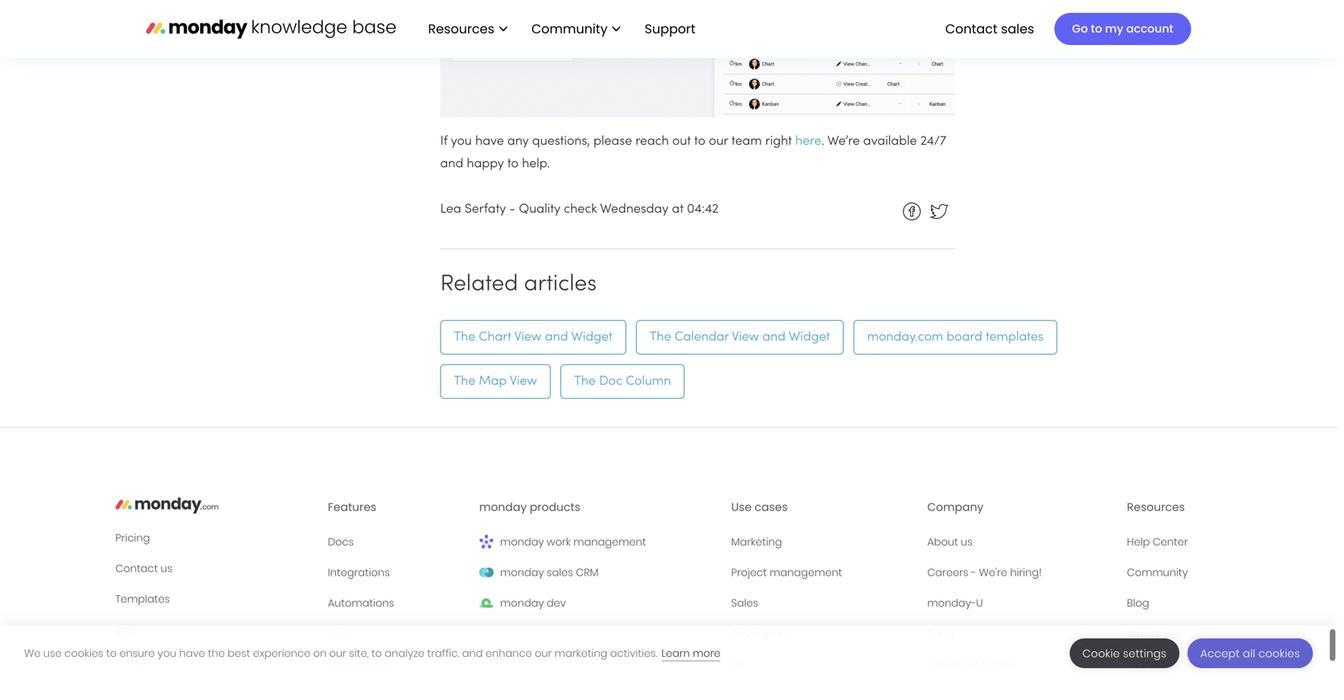 Task type: describe. For each thing, give the bounding box(es) containing it.
my
[[1106, 21, 1124, 37]]

docs link
[[328, 533, 467, 551]]

please
[[594, 135, 633, 147]]

monday products
[[480, 499, 581, 515]]

pricing link
[[115, 529, 315, 547]]

questions,
[[533, 135, 590, 147]]

the for the chart view and widget
[[454, 331, 476, 343]]

reach
[[636, 135, 669, 147]]

site,
[[349, 646, 369, 661]]

about us link
[[928, 533, 1115, 551]]

and down articles
[[545, 331, 568, 343]]

. we're available 24/7 and happy to help.
[[440, 135, 947, 170]]

learn
[[662, 646, 690, 661]]

help center link
[[1128, 533, 1223, 551]]

0 vertical spatial management
[[574, 535, 647, 549]]

center
[[1153, 535, 1189, 549]]

monday dev
[[500, 596, 566, 611]]

here link
[[796, 135, 822, 147]]

careers - we're hiring! link
[[928, 564, 1115, 582]]

lea serfaty                          - quality check wednesday at 04:42
[[440, 203, 719, 215]]

1 vertical spatial resources
[[1128, 499, 1186, 515]]

main element
[[412, 0, 1192, 58]]

files link
[[328, 625, 467, 643]]

by
[[511, 650, 525, 666]]

footer wm logo image
[[480, 535, 494, 549]]

go to my account link
[[1055, 13, 1192, 45]]

dashboards
[[328, 657, 392, 672]]

to left ensure
[[106, 646, 117, 661]]

careers
[[928, 565, 969, 580]]

24/7
[[921, 135, 947, 147]]

list containing resources
[[412, 0, 709, 58]]

marketing link
[[732, 533, 915, 551]]

view for chart
[[515, 331, 542, 343]]

the chart view and widget link
[[440, 320, 627, 355]]

right
[[766, 135, 792, 147]]

the map view link
[[440, 364, 551, 399]]

2 horizontal spatial our
[[709, 135, 729, 147]]

any
[[508, 135, 529, 147]]

sales for monday
[[547, 565, 574, 580]]

0 vertical spatial monday.com
[[868, 331, 944, 343]]

monday work management
[[500, 535, 647, 549]]

we
[[24, 646, 41, 661]]

serfaty
[[465, 203, 506, 215]]

and right calendar
[[763, 331, 786, 343]]

monday.com board templates
[[868, 331, 1044, 343]]

monday sales crm link
[[480, 564, 719, 582]]

resources inside list
[[428, 20, 495, 38]]

developers
[[732, 627, 790, 641]]

templates
[[986, 331, 1044, 343]]

docs
[[328, 535, 354, 549]]

monday-u
[[928, 596, 984, 611]]

account
[[1127, 21, 1174, 37]]

cookies for all
[[1259, 646, 1301, 661]]

monday for monday products
[[480, 499, 527, 515]]

traffic,
[[427, 646, 460, 661]]

monday spaces link
[[1128, 656, 1223, 673]]

board
[[947, 331, 983, 343]]

marketing
[[555, 646, 608, 661]]

sales for contact
[[1002, 20, 1035, 38]]

monday for monday spaces
[[1128, 657, 1172, 672]]

the for the map view
[[454, 376, 476, 388]]

map
[[479, 376, 507, 388]]

monday-
[[928, 596, 977, 611]]

what's
[[1128, 627, 1162, 641]]

automations
[[328, 596, 394, 611]]

view for calendar
[[732, 331, 760, 343]]

1 vertical spatial community
[[1128, 565, 1189, 580]]

community inside main element
[[532, 20, 608, 38]]

u
[[977, 596, 984, 611]]

learn more link
[[662, 646, 721, 662]]

at
[[672, 203, 684, 215]]

accept all cookies button
[[1188, 639, 1314, 669]]

help center
[[1128, 535, 1189, 549]]

more by monday.com
[[480, 650, 603, 666]]

project management link
[[732, 564, 915, 582]]

doc
[[600, 376, 623, 388]]

related articles
[[440, 274, 597, 295]]

customer
[[928, 657, 979, 672]]

blog link
[[1128, 594, 1223, 612]]

monday-u link
[[928, 594, 1115, 612]]

0 horizontal spatial our
[[329, 646, 347, 661]]

widget for the chart view and widget
[[572, 331, 613, 343]]

ensure
[[119, 646, 155, 661]]

contact for contact us
[[115, 561, 158, 576]]

1 vertical spatial monday.com
[[528, 650, 603, 666]]

monday for monday work management
[[500, 535, 544, 549]]

related
[[440, 274, 518, 295]]

enhance
[[486, 646, 532, 661]]

enterprise
[[115, 653, 167, 668]]

sales
[[732, 596, 759, 611]]

monday work management link
[[480, 533, 719, 551]]

what's new
[[1128, 627, 1187, 641]]

company
[[928, 499, 984, 515]]

happy
[[467, 158, 504, 170]]

the calendar view and widget
[[650, 331, 831, 343]]

team
[[732, 135, 762, 147]]

1 horizontal spatial -
[[972, 565, 977, 580]]

community link for help center link
[[1128, 564, 1223, 582]]

to inside . we're available 24/7 and happy to help.
[[508, 158, 519, 170]]



Task type: locate. For each thing, give the bounding box(es) containing it.
templates
[[115, 592, 170, 606]]

1 horizontal spatial community link
[[1128, 564, 1223, 582]]

dev
[[547, 596, 566, 611]]

cases
[[755, 499, 788, 515]]

have left the
[[179, 646, 205, 661]]

use cases
[[732, 499, 788, 515]]

2 cookies from the left
[[1259, 646, 1301, 661]]

the inside the calendar view and widget link
[[650, 331, 672, 343]]

and down if
[[440, 158, 464, 170]]

cookie settings
[[1083, 646, 1167, 661]]

contact sales
[[946, 20, 1035, 38]]

0 horizontal spatial contact
[[115, 561, 158, 576]]

monday spaces
[[1128, 657, 1212, 672]]

we're
[[979, 565, 1008, 580]]

crm icon footer image
[[480, 565, 494, 580]]

monday.com logo image
[[146, 12, 396, 45]]

us up templates
[[161, 561, 173, 576]]

us
[[961, 535, 973, 549], [161, 561, 173, 576]]

the left chart
[[454, 331, 476, 343]]

dashboards link
[[328, 656, 467, 673]]

column
[[626, 376, 672, 388]]

the doc column
[[575, 376, 672, 388]]

the for the calendar view and widget
[[650, 331, 672, 343]]

the calendar view and widget link
[[636, 320, 844, 355]]

2 widget from the left
[[789, 331, 831, 343]]

0 vertical spatial us
[[961, 535, 973, 549]]

accept all cookies
[[1201, 646, 1301, 661]]

products
[[530, 499, 581, 515]]

monday for monday dev
[[500, 596, 544, 611]]

calendar
[[675, 331, 729, 343]]

us right about
[[961, 535, 973, 549]]

deleted view undo.gif image
[[440, 0, 955, 117]]

view right chart
[[515, 331, 542, 343]]

- right serfaty
[[510, 203, 516, 215]]

monday
[[480, 499, 527, 515], [500, 535, 544, 549], [500, 565, 544, 580], [500, 596, 544, 611], [1128, 657, 1172, 672]]

our right the 'by'
[[535, 646, 552, 661]]

monday dev product management software image
[[480, 596, 494, 611]]

widget for the calendar view and widget
[[789, 331, 831, 343]]

marketing
[[732, 535, 783, 549]]

0 vertical spatial resources
[[428, 20, 495, 38]]

the left map
[[454, 376, 476, 388]]

0 horizontal spatial us
[[161, 561, 173, 576]]

the inside the map view link
[[454, 376, 476, 388]]

if you have any questions, please reach out to our team right here
[[440, 135, 822, 147]]

contact inside contact us link
[[115, 561, 158, 576]]

go
[[1073, 21, 1089, 37]]

sales left go
[[1002, 20, 1035, 38]]

hiring!
[[1011, 565, 1043, 580]]

pricing
[[115, 531, 150, 545]]

and
[[440, 158, 464, 170], [545, 331, 568, 343], [763, 331, 786, 343], [462, 646, 483, 661]]

view for map
[[510, 376, 537, 388]]

monday for monday sales crm
[[500, 565, 544, 580]]

monday.com board templates link
[[854, 320, 1058, 355]]

press link
[[928, 625, 1115, 643]]

and inside . we're available 24/7 and happy to help.
[[440, 158, 464, 170]]

1 horizontal spatial widget
[[789, 331, 831, 343]]

1 horizontal spatial management
[[770, 565, 843, 580]]

1 horizontal spatial contact
[[946, 20, 998, 38]]

the
[[208, 646, 225, 661]]

monday dev link
[[480, 594, 719, 612]]

1 vertical spatial sales
[[547, 565, 574, 580]]

to
[[1092, 21, 1103, 37], [695, 135, 706, 147], [508, 158, 519, 170], [106, 646, 117, 661], [372, 646, 382, 661]]

blog
[[1128, 596, 1150, 611]]

check
[[564, 203, 597, 215]]

analyze
[[385, 646, 425, 661]]

more
[[693, 646, 721, 661]]

the for the doc column
[[575, 376, 596, 388]]

0 vertical spatial have
[[476, 135, 504, 147]]

1 horizontal spatial community
[[1128, 565, 1189, 580]]

cookies
[[64, 646, 103, 661], [1259, 646, 1301, 661]]

1 cookies from the left
[[64, 646, 103, 661]]

accept
[[1201, 646, 1241, 661]]

cookie
[[1083, 646, 1121, 661]]

what's new link
[[1128, 625, 1223, 643]]

to right site,
[[372, 646, 382, 661]]

view right map
[[510, 376, 537, 388]]

the
[[454, 331, 476, 343], [650, 331, 672, 343], [454, 376, 476, 388], [575, 376, 596, 388]]

customer stories
[[928, 657, 1016, 672]]

dialog
[[0, 626, 1338, 681]]

0 vertical spatial contact
[[946, 20, 998, 38]]

1 vertical spatial contact
[[115, 561, 158, 576]]

view right calendar
[[732, 331, 760, 343]]

1 horizontal spatial sales
[[1002, 20, 1035, 38]]

our
[[709, 135, 729, 147], [329, 646, 347, 661], [535, 646, 552, 661]]

we use cookies to ensure you have the best experience on our site, to analyze traffic, and enhance our marketing activities. learn more
[[24, 646, 721, 661]]

help
[[1128, 535, 1151, 549]]

0 vertical spatial -
[[510, 203, 516, 215]]

contact inside contact sales link
[[946, 20, 998, 38]]

04:42
[[687, 203, 719, 215]]

cookies right all
[[1259, 646, 1301, 661]]

monday.com left the board
[[868, 331, 944, 343]]

us for contact us
[[161, 561, 173, 576]]

community link
[[524, 15, 629, 43], [1128, 564, 1223, 582]]

developers link
[[732, 625, 915, 643]]

- left we're
[[972, 565, 977, 580]]

the inside the chart view and widget link
[[454, 331, 476, 343]]

1 horizontal spatial have
[[476, 135, 504, 147]]

smb link
[[115, 621, 315, 639]]

crm
[[576, 565, 599, 580]]

1 vertical spatial us
[[161, 561, 173, 576]]

1 vertical spatial you
[[158, 646, 177, 661]]

integrations link
[[328, 564, 467, 582]]

community link for resources link
[[524, 15, 629, 43]]

contact
[[946, 20, 998, 38], [115, 561, 158, 576]]

1 widget from the left
[[572, 331, 613, 343]]

monday inside "link"
[[500, 596, 544, 611]]

cookies right use
[[64, 646, 103, 661]]

1 vertical spatial community link
[[1128, 564, 1223, 582]]

view
[[515, 331, 542, 343], [732, 331, 760, 343], [510, 376, 537, 388]]

wednesday
[[600, 203, 669, 215]]

here
[[796, 135, 822, 147]]

0 vertical spatial community link
[[524, 15, 629, 43]]

about
[[928, 535, 959, 549]]

0 horizontal spatial widget
[[572, 331, 613, 343]]

our left team on the top of the page
[[709, 135, 729, 147]]

1 vertical spatial -
[[972, 565, 977, 580]]

0 horizontal spatial management
[[574, 535, 647, 549]]

have
[[476, 135, 504, 147], [179, 646, 205, 661]]

0 vertical spatial sales
[[1002, 20, 1035, 38]]

to left help.
[[508, 158, 519, 170]]

hr
[[732, 657, 745, 672]]

to right go
[[1092, 21, 1103, 37]]

our right on
[[329, 646, 347, 661]]

1 horizontal spatial resources
[[1128, 499, 1186, 515]]

monday.com right the 'by'
[[528, 650, 603, 666]]

0 horizontal spatial community
[[532, 20, 608, 38]]

more
[[480, 650, 508, 666]]

sales link
[[732, 594, 915, 612]]

settings
[[1124, 646, 1167, 661]]

contact us
[[115, 561, 173, 576]]

management up monday sales crm link
[[574, 535, 647, 549]]

0 horizontal spatial -
[[510, 203, 516, 215]]

and inside dialog
[[462, 646, 483, 661]]

sales
[[1002, 20, 1035, 38], [547, 565, 574, 580]]

the inside the doc column link
[[575, 376, 596, 388]]

0 vertical spatial you
[[451, 135, 472, 147]]

0 horizontal spatial you
[[158, 646, 177, 661]]

1 horizontal spatial you
[[451, 135, 472, 147]]

the chart view and widget
[[454, 331, 613, 343]]

0 vertical spatial community
[[532, 20, 608, 38]]

available
[[864, 135, 918, 147]]

0 horizontal spatial sales
[[547, 565, 574, 580]]

sales inside main element
[[1002, 20, 1035, 38]]

the left calendar
[[650, 331, 672, 343]]

us for about us
[[961, 535, 973, 549]]

1 horizontal spatial our
[[535, 646, 552, 661]]

monday logo image
[[115, 492, 219, 518]]

contact sales link
[[938, 15, 1043, 43]]

stories
[[982, 657, 1016, 672]]

1 horizontal spatial cookies
[[1259, 646, 1301, 661]]

enterprise link
[[115, 652, 315, 669]]

0 horizontal spatial monday.com
[[528, 650, 603, 666]]

you right ensure
[[158, 646, 177, 661]]

1 vertical spatial have
[[179, 646, 205, 661]]

if
[[440, 135, 448, 147]]

cookies inside accept all cookies button
[[1259, 646, 1301, 661]]

use
[[732, 499, 752, 515]]

customer stories link
[[928, 656, 1115, 673]]

0 horizontal spatial community link
[[524, 15, 629, 43]]

contact for contact sales
[[946, 20, 998, 38]]

1 horizontal spatial monday.com
[[868, 331, 944, 343]]

to right out at the right of page
[[695, 135, 706, 147]]

0 horizontal spatial have
[[179, 646, 205, 661]]

0 horizontal spatial cookies
[[64, 646, 103, 661]]

you inside dialog
[[158, 646, 177, 661]]

0 horizontal spatial resources
[[428, 20, 495, 38]]

the left doc
[[575, 376, 596, 388]]

sales left crm
[[547, 565, 574, 580]]

articles
[[524, 274, 597, 295]]

automations link
[[328, 594, 467, 612]]

cookies for use
[[64, 646, 103, 661]]

1 horizontal spatial us
[[961, 535, 973, 549]]

to inside main element
[[1092, 21, 1103, 37]]

resources
[[428, 20, 495, 38], [1128, 499, 1186, 515]]

you right if
[[451, 135, 472, 147]]

and right traffic, at the left of page
[[462, 646, 483, 661]]

list
[[412, 0, 709, 58]]

lea
[[440, 203, 462, 215]]

management up sales link
[[770, 565, 843, 580]]

have up happy
[[476, 135, 504, 147]]

dialog containing cookie settings
[[0, 626, 1338, 681]]

support
[[645, 20, 696, 38]]

1 vertical spatial management
[[770, 565, 843, 580]]

templates link
[[115, 590, 315, 608]]



Task type: vqa. For each thing, say whether or not it's contained in the screenshot.
"All" within The calendar view allows you to visualize all your tasks that have a date/timeline column in a calendar. You can customize your calendar view by day, week or month. Check out
no



